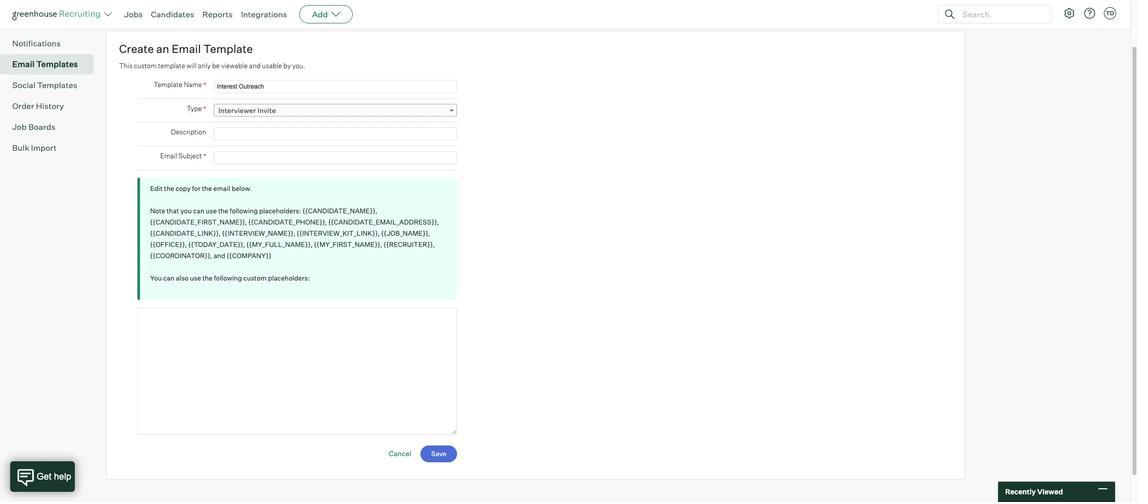 Task type: locate. For each thing, give the bounding box(es) containing it.
template name *
[[154, 81, 206, 89]]

use right also
[[190, 274, 201, 282]]

reports
[[202, 9, 233, 19]]

template up viewable
[[203, 42, 253, 56]]

integrations
[[241, 9, 287, 19]]

* right subject
[[203, 152, 206, 161]]

email left subject
[[160, 152, 177, 160]]

td
[[1107, 10, 1115, 17]]

an
[[156, 42, 169, 56]]

you can also use the following custom placeholders:
[[150, 274, 310, 282]]

template inside template name *
[[154, 81, 182, 89]]

social templates
[[12, 80, 77, 90]]

{{candidate_phone}},
[[249, 218, 327, 226]]

1 vertical spatial template
[[154, 81, 182, 89]]

1 horizontal spatial custom
[[244, 274, 267, 282]]

placeholders: for you can also use the following custom placeholders:
[[268, 274, 310, 282]]

template
[[203, 42, 253, 56], [154, 81, 182, 89]]

can right you
[[163, 274, 175, 282]]

you
[[150, 274, 162, 282]]

1 vertical spatial placeholders:
[[268, 274, 310, 282]]

add
[[312, 9, 328, 19]]

3 * from the top
[[203, 152, 206, 161]]

0 vertical spatial *
[[203, 81, 206, 89]]

you
[[181, 207, 192, 215]]

can
[[193, 207, 204, 215], [163, 274, 175, 282]]

be
[[212, 61, 220, 70]]

notifications
[[12, 38, 61, 48]]

copy
[[176, 184, 191, 193]]

2 vertical spatial email
[[160, 152, 177, 160]]

custom down create
[[134, 61, 157, 70]]

0 vertical spatial and
[[249, 61, 261, 70]]

1 vertical spatial and
[[214, 252, 225, 260]]

1 horizontal spatial and
[[249, 61, 261, 70]]

the right also
[[203, 274, 213, 282]]

note that you can use the following placeholders:
[[150, 207, 303, 215]]

email up will
[[172, 42, 201, 56]]

following down {{company}}
[[214, 274, 242, 282]]

jobs
[[124, 9, 143, 19]]

* right name
[[203, 81, 206, 89]]

email up social on the top left of page
[[12, 59, 35, 69]]

viewed
[[1038, 487, 1064, 496]]

and
[[249, 61, 261, 70], [214, 252, 225, 260]]

notifications link
[[12, 37, 90, 49]]

type
[[187, 104, 202, 113]]

1 vertical spatial custom
[[244, 274, 267, 282]]

use
[[206, 207, 217, 215], [190, 274, 201, 282]]

templates up the social templates link
[[36, 59, 78, 69]]

the right edit
[[164, 184, 174, 193]]

1 vertical spatial can
[[163, 274, 175, 282]]

2 vertical spatial *
[[203, 152, 206, 161]]

1 vertical spatial email
[[12, 59, 35, 69]]

0 vertical spatial placeholders:
[[259, 207, 301, 215]]

templates
[[36, 59, 78, 69], [37, 80, 77, 90]]

0 vertical spatial templates
[[36, 59, 78, 69]]

recently
[[1006, 487, 1036, 496]]

candidates link
[[151, 9, 194, 19]]

Search text field
[[960, 7, 1043, 22]]

0 vertical spatial custom
[[134, 61, 157, 70]]

and down {{today_date}},
[[214, 252, 225, 260]]

templates up order history link
[[37, 80, 77, 90]]

1 vertical spatial use
[[190, 274, 201, 282]]

job boards link
[[12, 121, 90, 133]]

* right type
[[203, 104, 206, 113]]

* for template name *
[[203, 81, 206, 89]]

that
[[167, 207, 179, 215]]

candidates
[[151, 9, 194, 19]]

following
[[230, 207, 258, 215], [214, 274, 242, 282]]

edit
[[150, 184, 163, 193]]

{{candidate_first_name}},
[[150, 218, 247, 226]]

and left usable
[[249, 61, 261, 70]]

email for email templates
[[12, 59, 35, 69]]

the
[[164, 184, 174, 193], [202, 184, 212, 193], [218, 207, 228, 215], [203, 274, 213, 282]]

0 horizontal spatial and
[[214, 252, 225, 260]]

1 horizontal spatial use
[[206, 207, 217, 215]]

email inside email subject *
[[160, 152, 177, 160]]

can up '{{candidate_first_name}},' on the top left of the page
[[193, 207, 204, 215]]

{{interview_name}},
[[222, 229, 295, 237]]

subject
[[179, 152, 202, 160]]

*
[[203, 81, 206, 89], [203, 104, 206, 113], [203, 152, 206, 161]]

add button
[[300, 5, 353, 23]]

social templates link
[[12, 79, 90, 91]]

will
[[187, 61, 197, 70]]

email
[[172, 42, 201, 56], [12, 59, 35, 69], [160, 152, 177, 160]]

custom
[[134, 61, 157, 70], [244, 274, 267, 282]]

0 horizontal spatial custom
[[134, 61, 157, 70]]

by
[[284, 61, 291, 70]]

placeholders: up '{{candidate_phone}},' at the left top
[[259, 207, 301, 215]]

None submit
[[421, 445, 457, 462]]

1 vertical spatial *
[[203, 104, 206, 113]]

you.
[[292, 61, 305, 70]]

interviewer invite
[[218, 106, 276, 115]]

0 vertical spatial can
[[193, 207, 204, 215]]

placeholders: down {{my_full_name}},
[[268, 274, 310, 282]]

0 vertical spatial template
[[203, 42, 253, 56]]

order history
[[12, 101, 64, 111]]

1 vertical spatial templates
[[37, 80, 77, 90]]

{{company}}
[[227, 252, 271, 260]]

1 horizontal spatial template
[[203, 42, 253, 56]]

{{candidate_name}},
[[303, 207, 378, 215]]

template down template
[[154, 81, 182, 89]]

1 horizontal spatial can
[[193, 207, 204, 215]]

{{coordinator}},
[[150, 252, 212, 260]]

job boards
[[12, 122, 55, 132]]

0 horizontal spatial template
[[154, 81, 182, 89]]

custom down {{company}}
[[244, 274, 267, 282]]

placeholders: for note that you can use the following placeholders:
[[259, 207, 301, 215]]

edit the copy for the email below.
[[150, 184, 252, 193]]

1 * from the top
[[203, 81, 206, 89]]

None text field
[[137, 308, 457, 435]]

Email Subject text field
[[214, 151, 457, 165]]

{{candidate_link}},
[[150, 229, 221, 237]]

0 horizontal spatial use
[[190, 274, 201, 282]]

order history link
[[12, 100, 90, 112]]

template
[[158, 61, 185, 70]]

history
[[36, 101, 64, 111]]

following down below.
[[230, 207, 258, 215]]

placeholders:
[[259, 207, 301, 215], [268, 274, 310, 282]]

interviewer invite link
[[214, 104, 457, 117]]

use up '{{candidate_first_name}},' on the top left of the page
[[206, 207, 217, 215]]



Task type: vqa. For each thing, say whether or not it's contained in the screenshot.
your in the 'Share Progress With Executives Utilize Hiring Metrics To Show The Impact Of Your Recruiting Efforts Overall'
no



Task type: describe. For each thing, give the bounding box(es) containing it.
{{candidate_email_address}},
[[329, 218, 439, 226]]

jobs link
[[124, 9, 143, 19]]

Template Name text field
[[214, 80, 457, 93]]

recently viewed
[[1006, 487, 1064, 496]]

bulk import
[[12, 143, 57, 153]]

integrations link
[[241, 9, 287, 19]]

this
[[119, 61, 133, 70]]

bulk import link
[[12, 142, 90, 154]]

email templates link
[[12, 58, 90, 70]]

and inside {{candidate_name}}, {{candidate_first_name}}, {{candidate_phone}}, {{candidate_email_address}}, {{candidate_link}}, {{interview_name}}, {{interview_kit_link}}, {{job_name}}, {{office}}, {{today_date}}, {{my_full_name}}, {{my_first_name}}, {{recruiter}}, {{coordinator}}, and {{company}}
[[214, 252, 225, 260]]

invite
[[258, 106, 276, 115]]

below.
[[232, 184, 252, 193]]

{{candidate_name}}, {{candidate_first_name}}, {{candidate_phone}}, {{candidate_email_address}}, {{candidate_link}}, {{interview_name}}, {{interview_kit_link}}, {{job_name}}, {{office}}, {{today_date}}, {{my_full_name}}, {{my_first_name}}, {{recruiter}}, {{coordinator}}, and {{company}}
[[150, 207, 439, 260]]

bulk
[[12, 143, 29, 153]]

the right the for
[[202, 184, 212, 193]]

{{recruiter}},
[[384, 240, 435, 249]]

boards
[[28, 122, 55, 132]]

td button
[[1103, 5, 1119, 21]]

{{job_name}},
[[381, 229, 430, 237]]

reports link
[[202, 9, 233, 19]]

{{my_first_name}},
[[314, 240, 382, 249]]

{{interview_kit_link}},
[[297, 229, 380, 237]]

templates for email templates
[[36, 59, 78, 69]]

description
[[171, 128, 206, 136]]

2 * from the top
[[203, 104, 206, 113]]

1 vertical spatial following
[[214, 274, 242, 282]]

import
[[31, 143, 57, 153]]

Description text field
[[214, 127, 457, 141]]

create
[[119, 42, 154, 56]]

cancel link
[[389, 449, 412, 458]]

this custom template will only be viewable and usable by you.
[[119, 61, 305, 70]]

templates for social templates
[[37, 80, 77, 90]]

configure image
[[1064, 7, 1076, 19]]

email
[[214, 184, 230, 193]]

type *
[[187, 104, 206, 113]]

{{office}},
[[150, 240, 187, 249]]

only
[[198, 61, 211, 70]]

note
[[150, 207, 165, 215]]

job
[[12, 122, 27, 132]]

0 vertical spatial use
[[206, 207, 217, 215]]

greenhouse recruiting image
[[12, 8, 104, 20]]

for
[[192, 184, 201, 193]]

name
[[184, 81, 202, 89]]

email templates
[[12, 59, 78, 69]]

0 horizontal spatial can
[[163, 274, 175, 282]]

interviewer
[[218, 106, 256, 115]]

viewable
[[221, 61, 248, 70]]

email subject *
[[160, 152, 206, 161]]

* for email subject *
[[203, 152, 206, 161]]

create an email template
[[119, 42, 253, 56]]

order
[[12, 101, 34, 111]]

the down email
[[218, 207, 228, 215]]

0 vertical spatial following
[[230, 207, 258, 215]]

cancel
[[389, 449, 412, 458]]

td button
[[1105, 7, 1117, 19]]

also
[[176, 274, 189, 282]]

social
[[12, 80, 35, 90]]

usable
[[262, 61, 282, 70]]

{{today_date}},
[[188, 240, 245, 249]]

email for email subject *
[[160, 152, 177, 160]]

{{my_full_name}},
[[247, 240, 313, 249]]

0 vertical spatial email
[[172, 42, 201, 56]]



